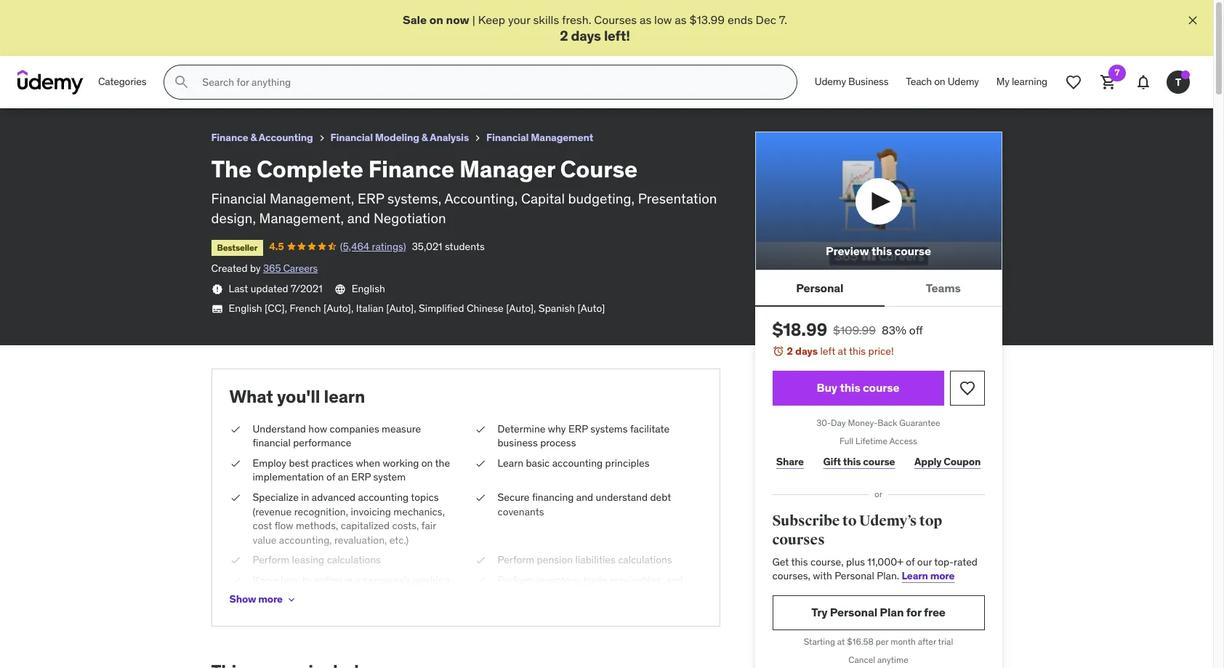 Task type: vqa. For each thing, say whether or not it's contained in the screenshot.
$9.99
no



Task type: describe. For each thing, give the bounding box(es) containing it.
per
[[876, 636, 889, 647]]

my learning
[[997, 75, 1048, 88]]

financial inside the complete finance manager course financial management, erp systems, accounting, capital budgeting, presentation design, management, and negotiation
[[211, 190, 266, 208]]

this for preview
[[872, 244, 892, 258]]

1 calculations from the left
[[327, 554, 381, 567]]

erp inside "determine why erp systems facilitate business process"
[[569, 422, 588, 435]]

basic
[[526, 457, 550, 470]]

accounting inside "specialize in advanced accounting topics (revenue recognition, invoicing mechanics, cost flow methods, capitalized costs, fair value accounting, revaluation, etc.)"
[[358, 491, 409, 504]]

(5,464 ratings)
[[340, 240, 406, 253]]

show more button
[[229, 585, 297, 614]]

the
[[435, 457, 450, 470]]

keep
[[478, 12, 505, 27]]

2 & from the left
[[422, 131, 428, 144]]

4.5
[[269, 240, 284, 253]]

buy this course
[[817, 381, 900, 395]]

your
[[508, 12, 531, 27]]

implementation
[[253, 471, 324, 484]]

secure financing and understand debt covenants
[[498, 491, 671, 518]]

categories
[[98, 75, 146, 88]]

udemy's
[[860, 512, 917, 530]]

last
[[229, 282, 248, 295]]

erp inside employ best practices when working on the implementation of an erp system
[[351, 471, 371, 484]]

xsmall image for perform inventory, trade receivables, and trade payables management
[[475, 574, 486, 588]]

accounting,
[[445, 190, 518, 208]]

or
[[875, 488, 883, 499]]

365 careers link
[[263, 262, 318, 275]]

updated
[[251, 282, 289, 295]]

wishlist image
[[1065, 74, 1083, 91]]

low
[[655, 12, 672, 27]]

employ best practices when working on the implementation of an erp system
[[253, 457, 450, 484]]

preview this course
[[826, 244, 932, 258]]

shopping cart with 7 items image
[[1100, 74, 1118, 91]]

0 horizontal spatial trade
[[498, 588, 522, 601]]

show more
[[229, 593, 283, 606]]

learn for learn basic accounting principles
[[498, 457, 524, 470]]

understand
[[253, 422, 306, 435]]

access
[[890, 435, 918, 446]]

back
[[878, 417, 898, 428]]

inventory,
[[537, 574, 581, 587]]

and inside perform inventory, trade receivables, and trade payables management
[[666, 574, 683, 587]]

learn more link
[[902, 570, 955, 583]]

anytime
[[878, 654, 909, 665]]

7
[[1115, 67, 1120, 78]]

perform for perform inventory, trade receivables, and trade payables management
[[498, 574, 535, 587]]

on for teach on udemy
[[935, 75, 946, 88]]

1 as from the left
[[640, 12, 652, 27]]

determine why erp systems facilitate business process
[[498, 422, 670, 450]]

ends
[[728, 12, 753, 27]]

buy this course button
[[773, 371, 944, 406]]

created
[[211, 262, 248, 275]]

free
[[924, 605, 946, 620]]

learn for learn more
[[902, 570, 929, 583]]

plan
[[880, 605, 904, 620]]

1 horizontal spatial accounting
[[552, 457, 603, 470]]

personal inside button
[[797, 281, 844, 295]]

month
[[891, 636, 916, 647]]

perform for perform leasing calculations
[[253, 554, 290, 567]]

0 vertical spatial at
[[838, 345, 847, 358]]

teach on udemy link
[[898, 65, 988, 100]]

manager
[[460, 154, 555, 184]]

english for english [cc], french [auto] , italian [auto], simplified chinese [auto], spanish [auto]
[[229, 302, 262, 315]]

alarm image
[[773, 346, 784, 357]]

revaluation,
[[335, 534, 387, 547]]

0 vertical spatial management,
[[270, 190, 354, 208]]

skills
[[533, 12, 559, 27]]

1 horizontal spatial trade
[[583, 574, 607, 587]]

finance inside the complete finance manager course financial management, erp systems, accounting, capital budgeting, presentation design, management, and negotiation
[[369, 154, 455, 184]]

how for companies
[[309, 422, 327, 435]]

xsmall image for last updated 7/2021
[[211, 283, 223, 295]]

after
[[918, 636, 937, 647]]

my learning link
[[988, 65, 1057, 100]]

t
[[1176, 75, 1182, 89]]

english for english
[[352, 282, 385, 295]]

understand
[[596, 491, 648, 504]]

personal inside get this course, plus 11,000+ of our top-rated courses, with personal plan.
[[835, 570, 875, 583]]

italian
[[356, 302, 384, 315]]

(revenue
[[253, 505, 292, 518]]

2 vertical spatial personal
[[830, 605, 878, 620]]

by
[[250, 262, 261, 275]]

financial for financial management
[[487, 131, 529, 144]]

erp inside the complete finance manager course financial management, erp systems, accounting, capital budgeting, presentation design, management, and negotiation
[[358, 190, 384, 208]]

capital
[[253, 588, 283, 601]]

business
[[498, 436, 538, 450]]

value
[[253, 534, 277, 547]]

more for learn more
[[931, 570, 955, 583]]

2 inside 'sale on now | keep your skills fresh. courses as low as $13.99 ends dec 7. 2 days left!'
[[560, 27, 568, 45]]

7/2021
[[291, 282, 323, 295]]

perform for perform pension liabilities calculations
[[498, 554, 535, 567]]

left
[[821, 345, 836, 358]]

2 [auto], from the left
[[506, 302, 536, 315]]

course for preview this course
[[895, 244, 932, 258]]

finance & accounting
[[211, 131, 313, 144]]

1 horizontal spatial 2
[[787, 345, 793, 358]]

students
[[445, 240, 485, 253]]

this for get
[[792, 555, 808, 568]]

when
[[356, 457, 380, 470]]

preview
[[826, 244, 869, 258]]

lifetime
[[856, 435, 888, 446]]

for
[[907, 605, 922, 620]]

try personal plan for free link
[[773, 596, 985, 630]]

xsmall image for learn basic accounting principles
[[475, 457, 486, 471]]

financial modeling & analysis link
[[331, 129, 469, 147]]

know
[[253, 574, 278, 587]]

coupon
[[944, 455, 981, 469]]

presentation
[[638, 190, 717, 208]]

to inside subscribe to udemy's top courses
[[843, 512, 857, 530]]

an
[[338, 471, 349, 484]]

teams button
[[885, 271, 1003, 306]]

30-day money-back guarantee full lifetime access
[[817, 417, 941, 446]]

specialize in advanced accounting topics (revenue recognition, invoicing mechanics, cost flow methods, capitalized costs, fair value accounting, revaluation, etc.)
[[253, 491, 445, 547]]

wishlist image
[[959, 380, 976, 397]]

notifications image
[[1135, 74, 1153, 91]]

capitalized
[[341, 519, 390, 532]]

with
[[813, 570, 833, 583]]

udemy business
[[815, 75, 889, 88]]

company's
[[363, 574, 411, 587]]

try
[[812, 605, 828, 620]]

price!
[[869, 345, 894, 358]]

top
[[920, 512, 943, 530]]

modeling
[[375, 131, 420, 144]]



Task type: locate. For each thing, give the bounding box(es) containing it.
xsmall image for understand
[[229, 422, 241, 436]]

financing
[[532, 491, 574, 504]]

on inside employ best practices when working on the implementation of an erp system
[[422, 457, 433, 470]]

0 horizontal spatial accounting
[[358, 491, 409, 504]]

fresh.
[[562, 12, 592, 27]]

0 vertical spatial finance
[[211, 131, 248, 144]]

0 vertical spatial more
[[931, 570, 955, 583]]

the
[[211, 154, 252, 184]]

1 horizontal spatial [auto],
[[506, 302, 536, 315]]

etc.)
[[390, 534, 409, 547]]

what you'll learn
[[229, 385, 365, 408]]

principles
[[606, 457, 650, 470]]

full
[[840, 435, 854, 446]]

this right preview
[[872, 244, 892, 258]]

xsmall image for perform leasing calculations
[[229, 554, 241, 568]]

1 vertical spatial on
[[935, 75, 946, 88]]

this right gift
[[843, 455, 861, 469]]

more down know at the bottom
[[258, 593, 283, 606]]

perform
[[253, 554, 290, 567], [498, 554, 535, 567], [498, 574, 535, 587]]

how for to
[[281, 574, 300, 587]]

more down top-
[[931, 570, 955, 583]]

erp
[[358, 190, 384, 208], [569, 422, 588, 435], [351, 471, 371, 484]]

submit search image
[[173, 74, 191, 91]]

financial for financial modeling & analysis
[[331, 131, 373, 144]]

1 horizontal spatial english
[[352, 282, 385, 295]]

and up (5,464
[[347, 209, 370, 227]]

share
[[777, 455, 804, 469]]

0 vertical spatial and
[[347, 209, 370, 227]]

$16.58
[[847, 636, 874, 647]]

working inside employ best practices when working on the implementation of an erp system
[[383, 457, 419, 470]]

liabilities
[[576, 554, 616, 567]]

0 vertical spatial personal
[[797, 281, 844, 295]]

1 horizontal spatial finance
[[369, 154, 455, 184]]

0 horizontal spatial of
[[327, 471, 335, 484]]

2 vertical spatial erp
[[351, 471, 371, 484]]

0 horizontal spatial learn
[[498, 457, 524, 470]]

(5,464
[[340, 240, 370, 253]]

0 horizontal spatial [auto],
[[386, 302, 416, 315]]

and
[[347, 209, 370, 227], [577, 491, 594, 504], [666, 574, 683, 587]]

erp right why
[[569, 422, 588, 435]]

negotiation
[[374, 209, 446, 227]]

finance up the
[[211, 131, 248, 144]]

subscribe to udemy's top courses
[[773, 512, 943, 549]]

trade left 'payables'
[[498, 588, 522, 601]]

working up system
[[383, 457, 419, 470]]

0 vertical spatial trade
[[583, 574, 607, 587]]

accounting
[[259, 131, 313, 144]]

1 horizontal spatial more
[[931, 570, 955, 583]]

sale on now | keep your skills fresh. courses as low as $13.99 ends dec 7. 2 days left!
[[403, 12, 788, 45]]

1 horizontal spatial how
[[309, 422, 327, 435]]

1 udemy from the left
[[815, 75, 846, 88]]

this inside button
[[840, 381, 861, 395]]

buy
[[817, 381, 838, 395]]

2 horizontal spatial financial
[[487, 131, 529, 144]]

course language image
[[334, 283, 346, 295]]

course inside "button"
[[895, 244, 932, 258]]

of left an
[[327, 471, 335, 484]]

1 vertical spatial at
[[838, 636, 845, 647]]

1 horizontal spatial to
[[843, 512, 857, 530]]

0 vertical spatial 2
[[560, 27, 568, 45]]

management,
[[270, 190, 354, 208], [259, 209, 344, 227]]

fair
[[422, 519, 436, 532]]

english [cc], french [auto] , italian [auto], simplified chinese [auto], spanish [auto]
[[229, 302, 605, 315]]

english
[[352, 282, 385, 295], [229, 302, 262, 315]]

0 vertical spatial working
[[383, 457, 419, 470]]

left!
[[604, 27, 630, 45]]

& left analysis
[[422, 131, 428, 144]]

of left 'our'
[[906, 555, 915, 568]]

working right company's
[[414, 574, 450, 587]]

recognition,
[[294, 505, 348, 518]]

on inside 'sale on now | keep your skills fresh. courses as low as $13.99 ends dec 7. 2 days left!'
[[430, 12, 444, 27]]

[auto],
[[386, 302, 416, 315], [506, 302, 536, 315]]

1 vertical spatial course
[[863, 381, 900, 395]]

erp down when
[[351, 471, 371, 484]]

know how to optimize a company's working capital
[[253, 574, 450, 601]]

how inside the know how to optimize a company's working capital
[[281, 574, 300, 587]]

financial left the modeling
[[331, 131, 373, 144]]

xsmall image for specialize in advanced accounting topics (revenue recognition, invoicing mechanics, cost flow methods, capitalized costs, fair value accounting, revaluation, etc.)
[[229, 491, 241, 505]]

xsmall image for perform
[[475, 554, 486, 568]]

finance up systems,
[[369, 154, 455, 184]]

more for show more
[[258, 593, 283, 606]]

facilitate
[[630, 422, 670, 435]]

0 horizontal spatial and
[[347, 209, 370, 227]]

erp up negotiation
[[358, 190, 384, 208]]

7 link
[[1092, 65, 1127, 100]]

on right the teach
[[935, 75, 946, 88]]

topics
[[411, 491, 439, 504]]

xsmall image
[[316, 132, 328, 144], [229, 422, 241, 436], [475, 422, 486, 436], [475, 554, 486, 568], [286, 594, 297, 605]]

trade up management
[[583, 574, 607, 587]]

preview this course button
[[755, 132, 1003, 271]]

course up back at the bottom of the page
[[863, 381, 900, 395]]

1 vertical spatial accounting
[[358, 491, 409, 504]]

guarantee
[[900, 417, 941, 428]]

teach
[[906, 75, 932, 88]]

personal button
[[755, 271, 885, 306]]

financial up the manager
[[487, 131, 529, 144]]

our
[[918, 555, 932, 568]]

1 vertical spatial erp
[[569, 422, 588, 435]]

english up "italian"
[[352, 282, 385, 295]]

1 vertical spatial and
[[577, 491, 594, 504]]

trade
[[583, 574, 607, 587], [498, 588, 522, 601]]

financial up design,
[[211, 190, 266, 208]]

1 horizontal spatial of
[[906, 555, 915, 568]]

course for buy this course
[[863, 381, 900, 395]]

2
[[560, 27, 568, 45], [787, 345, 793, 358]]

best
[[289, 457, 309, 470]]

1 vertical spatial english
[[229, 302, 262, 315]]

this right buy
[[840, 381, 861, 395]]

perform up 'payables'
[[498, 574, 535, 587]]

at inside starting at $16.58 per month after trial cancel anytime
[[838, 636, 845, 647]]

flow
[[275, 519, 293, 532]]

course down lifetime
[[863, 455, 896, 469]]

0 horizontal spatial to
[[302, 574, 311, 587]]

days
[[571, 27, 601, 45], [796, 345, 818, 358]]

receivables,
[[610, 574, 664, 587]]

learn down 'our'
[[902, 570, 929, 583]]

on left now at the left top
[[430, 12, 444, 27]]

days left left
[[796, 345, 818, 358]]

days inside 'sale on now | keep your skills fresh. courses as low as $13.99 ends dec 7. 2 days left!'
[[571, 27, 601, 45]]

created by 365 careers
[[211, 262, 318, 275]]

perform inside perform inventory, trade receivables, and trade payables management
[[498, 574, 535, 587]]

as
[[640, 12, 652, 27], [675, 12, 687, 27]]

& left accounting
[[250, 131, 257, 144]]

0 vertical spatial erp
[[358, 190, 384, 208]]

0 vertical spatial days
[[571, 27, 601, 45]]

xsmall image for determine
[[475, 422, 486, 436]]

perform left pension
[[498, 554, 535, 567]]

udemy left my
[[948, 75, 979, 88]]

0 vertical spatial to
[[843, 512, 857, 530]]

2 down fresh.
[[560, 27, 568, 45]]

process
[[540, 436, 576, 450]]

7.
[[780, 12, 788, 27]]

2 as from the left
[[675, 12, 687, 27]]

and inside secure financing and understand debt covenants
[[577, 491, 594, 504]]

0 horizontal spatial udemy
[[815, 75, 846, 88]]

close image
[[1186, 13, 1201, 28]]

tab list
[[755, 271, 1003, 307]]

0 horizontal spatial days
[[571, 27, 601, 45]]

0 vertical spatial course
[[895, 244, 932, 258]]

1 & from the left
[[250, 131, 257, 144]]

1 vertical spatial to
[[302, 574, 311, 587]]

0 horizontal spatial 2
[[560, 27, 568, 45]]

udemy left business
[[815, 75, 846, 88]]

0 horizontal spatial financial
[[211, 190, 266, 208]]

35,021
[[412, 240, 443, 253]]

udemy image
[[17, 70, 84, 95]]

accounting down "determine why erp systems facilitate business process"
[[552, 457, 603, 470]]

calculations up receivables,
[[618, 554, 672, 567]]

financial management
[[487, 131, 593, 144]]

costs,
[[392, 519, 419, 532]]

0 vertical spatial learn
[[498, 457, 524, 470]]

[auto], right "italian"
[[386, 302, 416, 315]]

to left udemy's
[[843, 512, 857, 530]]

1 vertical spatial management,
[[259, 209, 344, 227]]

accounting,
[[279, 534, 332, 547]]

and right the financing at the bottom left
[[577, 491, 594, 504]]

1 vertical spatial of
[[906, 555, 915, 568]]

,
[[351, 302, 354, 315]]

xsmall image inside show more "button"
[[286, 594, 297, 605]]

on for sale on now | keep your skills fresh. courses as low as $13.99 ends dec 7. 2 days left!
[[430, 12, 444, 27]]

personal up '$16.58'
[[830, 605, 878, 620]]

tab list containing personal
[[755, 271, 1003, 307]]

this inside get this course, plus 11,000+ of our top-rated courses, with personal plan.
[[792, 555, 808, 568]]

0 horizontal spatial more
[[258, 593, 283, 606]]

personal down plus
[[835, 570, 875, 583]]

2 horizontal spatial and
[[666, 574, 683, 587]]

xsmall image
[[472, 132, 484, 144], [211, 283, 223, 295], [229, 457, 241, 471], [475, 457, 486, 471], [229, 491, 241, 505], [475, 491, 486, 505], [229, 554, 241, 568], [229, 574, 241, 588], [475, 574, 486, 588]]

$18.99
[[773, 319, 828, 341]]

management
[[567, 588, 627, 601]]

more inside "button"
[[258, 593, 283, 606]]

this for gift
[[843, 455, 861, 469]]

financial
[[253, 436, 291, 450]]

gift this course link
[[820, 448, 899, 477]]

understand how companies measure financial performance
[[253, 422, 421, 450]]

more
[[931, 570, 955, 583], [258, 593, 283, 606]]

0 horizontal spatial &
[[250, 131, 257, 144]]

how right know at the bottom
[[281, 574, 300, 587]]

0 horizontal spatial as
[[640, 12, 652, 27]]

0 vertical spatial on
[[430, 12, 444, 27]]

1 horizontal spatial [auto]
[[578, 302, 605, 315]]

1 vertical spatial finance
[[369, 154, 455, 184]]

Search for anything text field
[[200, 70, 780, 95]]

last updated 7/2021
[[229, 282, 323, 295]]

starting at $16.58 per month after trial cancel anytime
[[804, 636, 954, 665]]

and inside the complete finance manager course financial management, erp systems, accounting, capital budgeting, presentation design, management, and negotiation
[[347, 209, 370, 227]]

apply
[[915, 455, 942, 469]]

0 vertical spatial accounting
[[552, 457, 603, 470]]

as right low
[[675, 12, 687, 27]]

as left low
[[640, 12, 652, 27]]

course for gift this course
[[863, 455, 896, 469]]

at left '$16.58'
[[838, 636, 845, 647]]

this down $109.99
[[849, 345, 866, 358]]

xsmall image for know how to optimize a company's working capital
[[229, 574, 241, 588]]

1 vertical spatial days
[[796, 345, 818, 358]]

you have alerts image
[[1182, 71, 1191, 79]]

30-
[[817, 417, 831, 428]]

1 vertical spatial 2
[[787, 345, 793, 358]]

1 vertical spatial trade
[[498, 588, 522, 601]]

to down leasing
[[302, 574, 311, 587]]

top-
[[935, 555, 954, 568]]

[auto] down course language "icon"
[[324, 302, 351, 315]]

this up courses,
[[792, 555, 808, 568]]

1 horizontal spatial and
[[577, 491, 594, 504]]

on
[[430, 12, 444, 27], [935, 75, 946, 88], [422, 457, 433, 470]]

2 [auto] from the left
[[578, 302, 605, 315]]

2 vertical spatial on
[[422, 457, 433, 470]]

calculations up a
[[327, 554, 381, 567]]

[cc], french
[[265, 302, 321, 315]]

performance
[[293, 436, 352, 450]]

management, up 4.5
[[259, 209, 344, 227]]

[auto], left spanish
[[506, 302, 536, 315]]

budgeting,
[[568, 190, 635, 208]]

0 vertical spatial of
[[327, 471, 335, 484]]

xsmall image for employ best practices when working on the implementation of an erp system
[[229, 457, 241, 471]]

of inside get this course, plus 11,000+ of our top-rated courses, with personal plan.
[[906, 555, 915, 568]]

0 horizontal spatial [auto]
[[324, 302, 351, 315]]

of inside employ best practices when working on the implementation of an erp system
[[327, 471, 335, 484]]

learn down business
[[498, 457, 524, 470]]

accounting
[[552, 457, 603, 470], [358, 491, 409, 504]]

[auto] right spanish
[[578, 302, 605, 315]]

xsmall image for secure financing and understand debt covenants
[[475, 491, 486, 505]]

1 horizontal spatial &
[[422, 131, 428, 144]]

1 vertical spatial more
[[258, 593, 283, 606]]

ratings)
[[372, 240, 406, 253]]

accounting up the invoicing
[[358, 491, 409, 504]]

1 vertical spatial personal
[[835, 570, 875, 583]]

dec
[[756, 12, 777, 27]]

2 vertical spatial and
[[666, 574, 683, 587]]

perform up know at the bottom
[[253, 554, 290, 567]]

2 right alarm icon
[[787, 345, 793, 358]]

simplified
[[419, 302, 464, 315]]

1 horizontal spatial as
[[675, 12, 687, 27]]

course inside button
[[863, 381, 900, 395]]

1 vertical spatial learn
[[902, 570, 929, 583]]

how inside understand how companies measure financial performance
[[309, 422, 327, 435]]

closed captions image
[[211, 303, 223, 315]]

this inside "button"
[[872, 244, 892, 258]]

at right left
[[838, 345, 847, 358]]

analysis
[[430, 131, 469, 144]]

2 udemy from the left
[[948, 75, 979, 88]]

0 vertical spatial english
[[352, 282, 385, 295]]

how up performance at left bottom
[[309, 422, 327, 435]]

1 vertical spatial how
[[281, 574, 300, 587]]

2 vertical spatial course
[[863, 455, 896, 469]]

and right receivables,
[[666, 574, 683, 587]]

invoicing
[[351, 505, 391, 518]]

teams
[[926, 281, 961, 295]]

83%
[[882, 323, 907, 338]]

employ
[[253, 457, 287, 470]]

this for buy
[[840, 381, 861, 395]]

personal down preview
[[797, 281, 844, 295]]

the complete finance manager course financial management, erp systems, accounting, capital budgeting, presentation design, management, and negotiation
[[211, 154, 717, 227]]

0 horizontal spatial english
[[229, 302, 262, 315]]

show
[[229, 593, 256, 606]]

1 horizontal spatial calculations
[[618, 554, 672, 567]]

0 vertical spatial how
[[309, 422, 327, 435]]

0 horizontal spatial calculations
[[327, 554, 381, 567]]

0 horizontal spatial finance
[[211, 131, 248, 144]]

english down last
[[229, 302, 262, 315]]

1 horizontal spatial financial
[[331, 131, 373, 144]]

plus
[[846, 555, 865, 568]]

0 horizontal spatial how
[[281, 574, 300, 587]]

days down fresh.
[[571, 27, 601, 45]]

1 [auto], from the left
[[386, 302, 416, 315]]

1 [auto] from the left
[[324, 302, 351, 315]]

1 horizontal spatial udemy
[[948, 75, 979, 88]]

2 calculations from the left
[[618, 554, 672, 567]]

on left the
[[422, 457, 433, 470]]

management, down complete
[[270, 190, 354, 208]]

1 horizontal spatial learn
[[902, 570, 929, 583]]

udemy
[[815, 75, 846, 88], [948, 75, 979, 88]]

course,
[[811, 555, 844, 568]]

course up teams
[[895, 244, 932, 258]]

$18.99 $109.99 83% off
[[773, 319, 923, 341]]

1 vertical spatial working
[[414, 574, 450, 587]]

course
[[560, 154, 638, 184]]

share button
[[773, 448, 808, 477]]

1 horizontal spatial days
[[796, 345, 818, 358]]

working inside the know how to optimize a company's working capital
[[414, 574, 450, 587]]

to inside the know how to optimize a company's working capital
[[302, 574, 311, 587]]

categories button
[[89, 65, 155, 100]]



